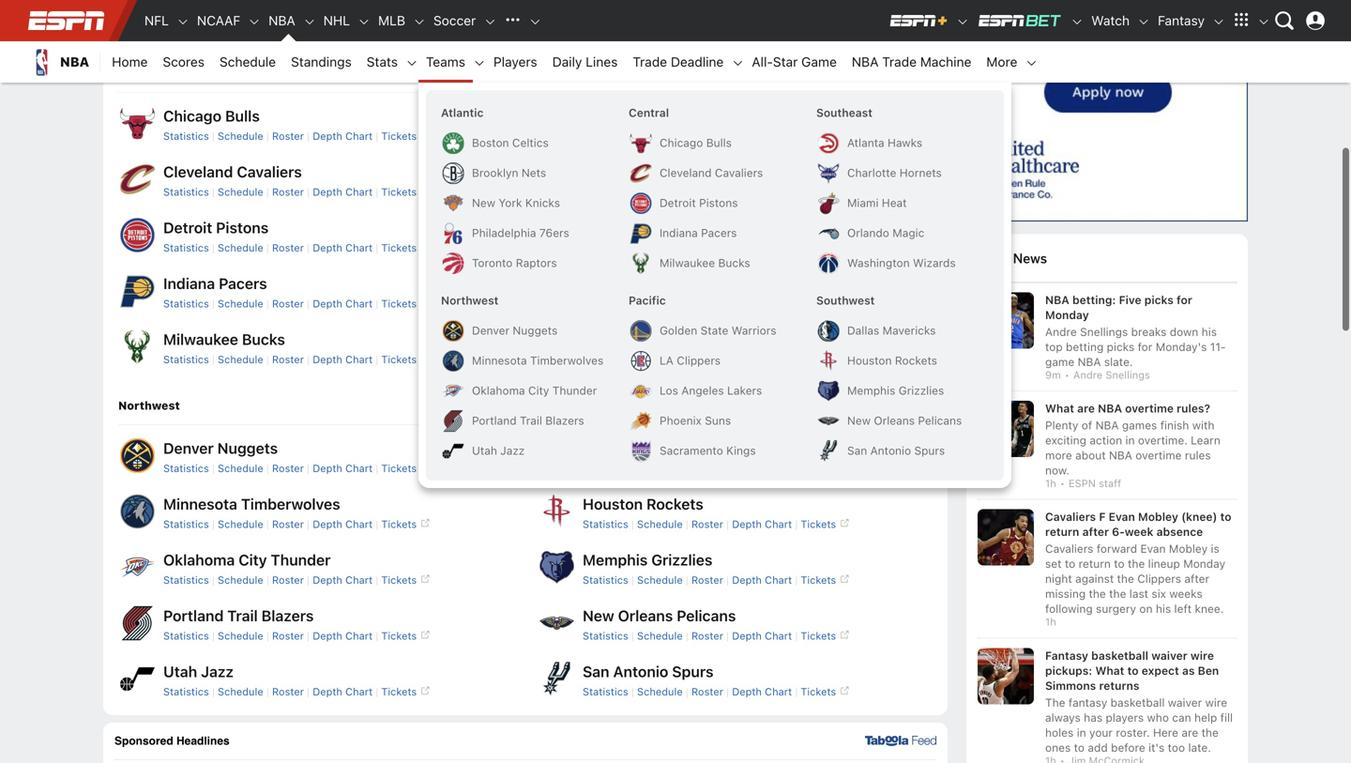 Task type: vqa. For each thing, say whether or not it's contained in the screenshot.


Task type: describe. For each thing, give the bounding box(es) containing it.
exciting
[[1046, 434, 1087, 447]]

mlb link
[[371, 0, 413, 41]]

the down against
[[1090, 587, 1107, 601]]

1 horizontal spatial southeast
[[817, 106, 873, 119]]

who
[[1148, 711, 1170, 724]]

is
[[1212, 542, 1220, 556]]

1 horizontal spatial milwaukee bucks link
[[621, 248, 809, 278]]

tickets link for houston rockets
[[801, 518, 850, 531]]

1 horizontal spatial city
[[529, 384, 550, 397]]

knicks
[[526, 196, 560, 209]]

what are nba overtime rules? plenty of nba games finish with exciting action in overtime. learn more about nba overtime rules now.
[[1046, 402, 1221, 477]]

statistics schedule roster depth chart for denver nuggets
[[163, 463, 373, 475]]

left
[[1175, 602, 1192, 616]]

roster for oklahoma city thunder
[[272, 574, 304, 586]]

0 horizontal spatial portland
[[163, 607, 224, 625]]

the fantasy basketball waiver wire always has players who can help fill holes in your roster. here are the ones to add before it's too late. element
[[1046, 693, 1237, 755]]

0 horizontal spatial new orleans pelicans
[[583, 607, 736, 625]]

0 vertical spatial bucks
[[719, 256, 751, 269]]

depth chart link for memphis grizzlies
[[732, 574, 793, 586]]

roster for new orleans pelicans
[[692, 630, 724, 642]]

san antonio spurs inside list
[[583, 663, 714, 680]]

before
[[1112, 741, 1146, 754]]

schedule link for orlando magic
[[637, 298, 683, 310]]

los angeles lakers
[[660, 384, 763, 397]]

sacramento kings
[[660, 444, 756, 457]]

depth for memphis grizzlies
[[732, 574, 762, 586]]

celtics
[[513, 136, 549, 149]]

0 vertical spatial orleans
[[874, 414, 915, 427]]

0 vertical spatial dallas
[[848, 324, 880, 337]]

to right '(knee)'
[[1221, 510, 1232, 524]]

all-star game link
[[745, 41, 845, 83]]

schedule link for miami heat
[[637, 242, 683, 254]]

in inside fantasy basketball waiver wire pickups: what to expect as ben simmons returns the fantasy basketball waiver wire always has players who can help fill holes in your roster. here are the ones to add before it's too late.
[[1078, 726, 1087, 739]]

statistics for indiana pacers
[[163, 298, 209, 310]]

1 horizontal spatial washington wizards
[[848, 256, 956, 269]]

utah jazz image
[[118, 660, 156, 697]]

1 horizontal spatial wizards
[[913, 256, 956, 269]]

denver inside list
[[163, 440, 214, 457]]

chart for portland trail blazers
[[346, 630, 373, 642]]

minnesota inside list
[[163, 495, 237, 513]]

antonio inside list
[[614, 663, 669, 680]]

memphis inside 'link'
[[848, 384, 896, 397]]

milwaukee bucks inside list
[[163, 330, 285, 348]]

1 horizontal spatial orlando
[[848, 226, 890, 239]]

0 vertical spatial utah jazz
[[472, 444, 525, 457]]

blazers inside the portland trail blazers link
[[546, 414, 585, 427]]

statistics for portland trail blazers
[[163, 630, 209, 642]]

scores link
[[155, 41, 212, 83]]

1 horizontal spatial portland trail blazers link
[[434, 406, 622, 436]]

portland trail blazers image
[[118, 604, 156, 642]]

philadelphia
[[472, 226, 537, 239]]

1 vertical spatial san antonio spurs link
[[583, 663, 714, 680]]

0 vertical spatial oklahoma city thunder link
[[434, 376, 622, 406]]

1 vertical spatial dallas
[[583, 440, 626, 457]]

watch
[[1092, 13, 1130, 28]]

chart for utah jazz
[[346, 686, 373, 698]]

chart for indiana pacers
[[346, 298, 373, 310]]

golden state warriors link
[[621, 315, 809, 345]]

0 horizontal spatial for
[[1138, 340, 1153, 353]]

tickets link for detroit pistons
[[382, 242, 430, 254]]

0 vertical spatial mobley
[[1139, 510, 1179, 524]]

forward
[[1097, 542, 1138, 556]]

statistics for minnesota timberwolves
[[163, 518, 209, 531]]

1 horizontal spatial orlando magic
[[848, 226, 925, 239]]

night
[[1046, 572, 1073, 586]]

ncaaf link
[[190, 0, 248, 41]]

the
[[1046, 696, 1066, 709]]

list for nba news
[[978, 292, 1237, 763]]

schedule link for minnesota timberwolves
[[218, 518, 264, 531]]

1 vertical spatial evan
[[1141, 542, 1167, 556]]

now.
[[1046, 464, 1070, 477]]

news
[[1014, 250, 1048, 267]]

roster for minnesota timberwolves
[[272, 518, 304, 531]]

denver nuggets inside denver nuggets link
[[472, 324, 558, 337]]

what are nba overtime rules? element
[[1046, 401, 1237, 416]]

0 horizontal spatial espn bet image
[[978, 13, 1064, 28]]

trade deadline
[[633, 54, 724, 69]]

schedule link for memphis grizzlies
[[637, 574, 683, 586]]

with
[[1193, 419, 1215, 432]]

0 vertical spatial new orleans pelicans link
[[809, 406, 997, 436]]

statistics schedule roster depth chart for cleveland cavaliers
[[163, 186, 373, 198]]

schedule link for indiana pacers
[[218, 298, 264, 310]]

1 vertical spatial after
[[1185, 572, 1210, 586]]

new for new york knicks link
[[472, 196, 496, 209]]

0 vertical spatial new orleans pelicans
[[848, 414, 963, 427]]

0 horizontal spatial oklahoma city thunder link
[[163, 551, 331, 569]]

roster for houston rockets
[[692, 518, 724, 531]]

roster link for indiana pacers
[[272, 298, 304, 310]]

1 horizontal spatial cleveland
[[660, 166, 712, 179]]

schedule for san antonio spurs icon
[[637, 686, 683, 698]]

scores
[[163, 54, 205, 69]]

la
[[660, 354, 674, 367]]

1 vertical spatial magic
[[643, 275, 686, 292]]

1 horizontal spatial detroit pistons link
[[621, 188, 809, 218]]

sacramento kings image
[[538, 0, 576, 33]]

denver nuggets image
[[118, 437, 156, 474]]

0 horizontal spatial orlando magic
[[583, 275, 686, 292]]

nhl image
[[358, 15, 371, 28]]

against
[[1076, 572, 1115, 586]]

statistics link for san antonio spurs
[[583, 686, 629, 698]]

southwest
[[817, 294, 875, 307]]

here
[[1154, 726, 1179, 739]]

profile management image
[[1307, 11, 1326, 30]]

list for central
[[118, 104, 508, 368]]

statistics for san antonio spurs
[[583, 686, 629, 698]]

0 vertical spatial chicago bulls
[[163, 107, 260, 125]]

ncaaf image
[[248, 15, 261, 28]]

espn+ image
[[889, 13, 949, 28]]

la clippers link
[[621, 345, 809, 376]]

depth for minnesota timberwolves
[[313, 518, 343, 531]]

milwaukee bucks image
[[118, 327, 156, 365]]

deadline
[[671, 54, 724, 69]]

plenty
[[1046, 419, 1079, 432]]

star
[[773, 54, 798, 69]]

0 vertical spatial spurs
[[915, 444, 946, 457]]

players link
[[486, 41, 545, 83]]

fantasy basketball waiver wire pickups: what to expect as ben simmons returns element
[[1046, 648, 1237, 693]]

statistics link for houston rockets
[[583, 518, 629, 531]]

0 horizontal spatial oklahoma city thunder
[[163, 551, 331, 569]]

houston rockets inside "houston rockets" link
[[848, 354, 938, 367]]

0 horizontal spatial nba link
[[19, 41, 101, 83]]

minnesota inside minnesota timberwolves link
[[472, 354, 527, 367]]

it's
[[1149, 741, 1165, 754]]

the up surgery
[[1110, 587, 1127, 601]]

tickets for new orleans pelicans
[[801, 630, 837, 642]]

roster for portland trail blazers
[[272, 630, 304, 642]]

0 horizontal spatial spurs
[[672, 663, 714, 680]]

1 horizontal spatial bulls
[[707, 136, 732, 149]]

0 horizontal spatial new orleans pelicans link
[[583, 607, 736, 625]]

schedule link for houston rockets
[[637, 518, 683, 531]]

roster for atlanta hawks
[[692, 130, 724, 142]]

nba betting: five picks for monday element
[[1046, 292, 1237, 322]]

1 horizontal spatial charlotte hornets link
[[809, 158, 997, 188]]

toronto
[[472, 256, 513, 269]]

more link
[[980, 41, 1026, 83]]

11-
[[1211, 340, 1227, 353]]

0 horizontal spatial houston rockets
[[583, 495, 704, 513]]

1 horizontal spatial heat
[[882, 196, 907, 209]]

sacramento
[[660, 444, 724, 457]]

tickets for oklahoma city thunder
[[382, 574, 417, 586]]

0 horizontal spatial clippers
[[677, 354, 721, 367]]

schedule link for utah jazz
[[218, 686, 264, 698]]

global navigation element
[[19, 0, 1333, 41]]

0 horizontal spatial city
[[239, 551, 267, 569]]

tickets for milwaukee bucks
[[382, 353, 417, 365]]

state
[[701, 324, 729, 337]]

0 horizontal spatial detroit pistons link
[[163, 219, 269, 237]]

1 vertical spatial andre
[[1074, 369, 1103, 381]]

ncaaf
[[197, 13, 241, 28]]

oklahoma city thunder image
[[118, 548, 156, 586]]

headlines
[[177, 735, 230, 748]]

cavaliers forward evan mobley is set to return to the lineup monday night against the clippers after missing the the last six weeks following surgery on his left knee. element
[[1046, 540, 1237, 617]]

stats
[[367, 54, 398, 69]]

statistics link for chicago bulls
[[163, 130, 209, 142]]

statistics link for portland trail blazers
[[163, 630, 209, 642]]

0 vertical spatial indiana
[[660, 226, 698, 239]]

are inside fantasy basketball waiver wire pickups: what to expect as ben simmons returns the fantasy basketball waiver wire always has players who can help fill holes in your roster. here are the ones to add before it's too late.
[[1182, 726, 1199, 739]]

machine
[[921, 54, 972, 69]]

1 vertical spatial denver nuggets link
[[163, 440, 278, 457]]

0 horizontal spatial orlando
[[583, 275, 640, 292]]

detroit inside list
[[163, 219, 212, 237]]

0 vertical spatial milwaukee bucks
[[660, 256, 751, 269]]

1h inside cavaliers f evan mobley (knee) to return after 6-week absence cavaliers forward evan mobley is set to return to the lineup monday night against the clippers after missing the the last six weeks following surgery on his left knee. 1h
[[1046, 616, 1057, 628]]

1 vertical spatial thunder
[[271, 551, 331, 569]]

0 horizontal spatial hornets
[[653, 163, 710, 181]]

statistics link for milwaukee bucks
[[163, 353, 209, 365]]

0 horizontal spatial picks
[[1108, 340, 1135, 353]]

depth chart link for oklahoma city thunder
[[313, 574, 373, 586]]

1 vertical spatial portland trail blazers link
[[163, 607, 314, 625]]

0 vertical spatial overtime
[[1126, 402, 1174, 415]]

six
[[1152, 587, 1167, 601]]

to down forward
[[1115, 557, 1125, 571]]

statistics for milwaukee bucks
[[163, 353, 209, 365]]

roster link for detroit pistons
[[272, 242, 304, 254]]

1 vertical spatial atlanta hawks
[[848, 136, 923, 149]]

central for northwest
[[118, 67, 162, 80]]

1 horizontal spatial miami
[[848, 196, 879, 209]]

1 horizontal spatial espn bet image
[[1071, 15, 1085, 28]]

washington wizards link inside list
[[583, 330, 729, 348]]

espn plus image
[[957, 15, 970, 28]]

espn
[[1069, 477, 1097, 490]]

chart for houston rockets
[[765, 518, 793, 531]]

more
[[987, 54, 1018, 69]]

san inside san antonio spurs link
[[848, 444, 868, 457]]

0 vertical spatial picks
[[1145, 293, 1174, 306]]

returns
[[1100, 679, 1140, 692]]

houston inside "houston rockets" link
[[848, 354, 892, 367]]

the down forward
[[1129, 557, 1146, 571]]

cavaliers f evan mobley (knee) to return after 6-week absence image
[[978, 510, 1035, 566]]

0 vertical spatial detroit pistons
[[660, 196, 738, 209]]

1 horizontal spatial portland
[[472, 414, 517, 427]]

stats image
[[406, 56, 419, 70]]

0 horizontal spatial chicago bulls link
[[163, 107, 260, 125]]

1 horizontal spatial new
[[583, 607, 615, 625]]

1 horizontal spatial magic
[[893, 226, 925, 239]]

0 vertical spatial after
[[1083, 525, 1110, 539]]

philadelphia 76ers
[[472, 226, 570, 239]]

la clippers
[[660, 354, 721, 367]]

0 vertical spatial san antonio spurs link
[[809, 436, 997, 466]]

teams
[[426, 54, 466, 69]]

fantasy image
[[1213, 15, 1226, 28]]

statistics for oklahoma city thunder
[[163, 574, 209, 586]]

1 horizontal spatial memphis grizzlies link
[[809, 376, 997, 406]]

depth chart link for minnesota timberwolves
[[313, 518, 373, 531]]

what inside fantasy basketball waiver wire pickups: what to expect as ben simmons returns the fantasy basketball waiver wire always has players who can help fill holes in your roster. here are the ones to add before it's too late.
[[1096, 664, 1125, 677]]

tickets link for san antonio spurs
[[801, 686, 850, 698]]

0 horizontal spatial more espn image
[[1228, 7, 1256, 35]]

statistics schedule for miami
[[583, 242, 683, 254]]

statistics link for new orleans pelicans
[[583, 630, 629, 642]]

soccer
[[434, 13, 476, 28]]

1 vertical spatial return
[[1079, 557, 1112, 571]]

central for southeast
[[629, 106, 669, 119]]

1 horizontal spatial northwest
[[441, 294, 499, 307]]

tickets link for denver nuggets
[[382, 463, 430, 475]]

are inside "what are nba overtime rules? plenty of nba games finish with exciting action in overtime. learn more about nba overtime rules now."
[[1078, 402, 1096, 415]]

phoenix
[[660, 414, 702, 427]]

trade deadline image
[[732, 56, 745, 70]]

1 horizontal spatial san antonio spurs
[[848, 444, 946, 457]]

daily lines link
[[545, 41, 626, 83]]

add
[[1088, 741, 1109, 754]]

depth chart link for houston rockets
[[732, 518, 793, 531]]

statistics schedule roster
[[583, 353, 724, 365]]

1 vertical spatial hawks
[[888, 136, 923, 149]]

minnesota timberwolves image
[[118, 493, 156, 530]]

monday inside cavaliers f evan mobley (knee) to return after 6-week absence cavaliers forward evan mobley is set to return to the lineup monday night against the clippers after missing the the last six weeks following surgery on his left knee. 1h
[[1184, 557, 1226, 571]]

roster link for minnesota timberwolves
[[272, 518, 304, 531]]

roster for cleveland cavaliers
[[272, 186, 304, 198]]

6-
[[1113, 525, 1125, 539]]

standings link
[[284, 41, 359, 83]]

tickets for atlanta hawks
[[801, 130, 837, 142]]

statistics link for indiana pacers
[[163, 298, 209, 310]]

san antonio spurs image
[[538, 660, 576, 697]]

stats link
[[359, 41, 406, 83]]

brooklyn nets link
[[434, 158, 622, 188]]

1 horizontal spatial for
[[1177, 293, 1193, 306]]

1 vertical spatial utah
[[163, 663, 197, 680]]

watch image
[[1138, 15, 1151, 28]]

nhl
[[324, 13, 350, 28]]

tickets for detroit pistons
[[382, 242, 417, 254]]

depth for denver nuggets
[[313, 463, 343, 475]]

chart for san antonio spurs
[[765, 686, 793, 698]]

roster link for houston rockets
[[692, 518, 724, 531]]

golden state warriors
[[660, 324, 777, 337]]

depth chart link for utah jazz
[[313, 686, 373, 698]]

andre inside nba betting: five picks for monday andre snellings breaks down his top betting picks for monday's 11- game nba slate.
[[1046, 325, 1078, 338]]

nets
[[522, 166, 547, 179]]

statistics schedule roster depth chart for houston rockets
[[583, 518, 793, 531]]

espn staff
[[1069, 477, 1122, 490]]

ben
[[1199, 664, 1220, 677]]

1 vertical spatial waiver
[[1169, 696, 1203, 709]]

roster for denver nuggets
[[272, 463, 304, 475]]

0 horizontal spatial indiana pacers link
[[163, 275, 267, 292]]

hawks inside list
[[637, 107, 685, 125]]

new york knicks
[[472, 196, 560, 209]]

roster for san antonio spurs
[[692, 686, 724, 698]]

1 horizontal spatial cleveland cavaliers
[[660, 166, 764, 179]]

0 horizontal spatial san
[[583, 663, 610, 680]]

1 vertical spatial overtime
[[1136, 449, 1183, 462]]

chicago bulls image
[[118, 104, 156, 142]]

1 horizontal spatial dallas mavericks link
[[809, 315, 997, 345]]

houston inside list
[[583, 495, 643, 513]]

1 horizontal spatial denver
[[472, 324, 510, 337]]

boston celtics link
[[434, 128, 622, 158]]

chart for chicago bulls
[[346, 130, 373, 142]]

ones
[[1046, 741, 1071, 754]]

teams image
[[473, 56, 486, 70]]

sponsored headlines
[[115, 735, 230, 748]]

1 horizontal spatial utah jazz link
[[434, 436, 622, 466]]

more
[[1046, 449, 1073, 462]]

help
[[1195, 711, 1218, 724]]

0 vertical spatial pelicans
[[919, 414, 963, 427]]

soccer image
[[484, 15, 497, 28]]

new for the top new orleans pelicans link
[[848, 414, 871, 427]]

players
[[1106, 711, 1145, 724]]

schedule for chicago bulls icon
[[218, 130, 264, 142]]

philadelphia 76ers link
[[434, 218, 622, 248]]

statistics link for detroit pistons
[[163, 242, 209, 254]]

lines
[[586, 54, 618, 69]]

houston rockets image
[[538, 493, 576, 530]]

1 1h from the top
[[1046, 477, 1057, 490]]

his inside nba betting: five picks for monday andre snellings breaks down his top betting picks for monday's 11- game nba slate.
[[1202, 325, 1218, 338]]

0 horizontal spatial chicago
[[163, 107, 222, 125]]

1 vertical spatial chicago
[[660, 136, 704, 149]]

depth for atlanta hawks
[[732, 130, 762, 142]]

schedule for new orleans pelicans image
[[637, 630, 683, 642]]

0 horizontal spatial detroit pistons
[[163, 219, 269, 237]]

chart for cleveland cavaliers
[[346, 186, 373, 198]]

0 horizontal spatial minnesota timberwolves
[[163, 495, 340, 513]]

9m
[[1046, 369, 1062, 381]]

los
[[660, 384, 679, 397]]

0 vertical spatial milwaukee
[[660, 256, 716, 269]]

depth for chicago bulls
[[313, 130, 343, 142]]

detroit pistons image
[[118, 216, 156, 253]]

game
[[1046, 355, 1075, 368]]

tickets for portland trail blazers
[[382, 630, 417, 642]]

monday's
[[1156, 340, 1208, 353]]

0 horizontal spatial miami
[[583, 219, 625, 237]]

76ers
[[540, 226, 570, 239]]

cavaliers f evan mobley (knee) to return after 6-week absence element
[[1046, 510, 1237, 540]]

nba inside global navigation element
[[269, 13, 296, 28]]

f
[[1100, 510, 1106, 524]]

roster for milwaukee bucks
[[272, 353, 304, 365]]

charlotte hornets inside list
[[583, 163, 710, 181]]



Task type: locate. For each thing, give the bounding box(es) containing it.
houston rockets link
[[809, 345, 997, 376], [583, 495, 704, 513]]

what
[[1046, 402, 1075, 415], [1096, 664, 1125, 677]]

0 horizontal spatial washington wizards
[[583, 330, 729, 348]]

0 horizontal spatial atlanta hawks
[[583, 107, 685, 125]]

overtime up 'games'
[[1126, 402, 1174, 415]]

more sports image
[[529, 15, 542, 28]]

nba link
[[261, 0, 303, 41], [19, 41, 101, 83]]

0 horizontal spatial trail
[[227, 607, 258, 625]]

clippers up angeles
[[677, 354, 721, 367]]

picks up slate.
[[1108, 340, 1135, 353]]

depth for detroit pistons
[[313, 242, 343, 254]]

mlb
[[378, 13, 406, 28]]

tickets link for milwaukee bucks
[[382, 353, 430, 365]]

1 vertical spatial new
[[848, 414, 871, 427]]

schedule for minnesota timberwolves "image" at left
[[218, 518, 264, 531]]

roster link for milwaukee bucks
[[272, 353, 304, 365]]

1 vertical spatial denver nuggets
[[163, 440, 278, 457]]

schedule link for new orleans pelicans
[[637, 630, 683, 642]]

blazers
[[546, 414, 585, 427], [262, 607, 314, 625]]

trail inside the portland trail blazers link
[[520, 414, 543, 427]]

atlanta hawks inside list
[[583, 107, 685, 125]]

denver
[[472, 324, 510, 337], [163, 440, 214, 457]]

0 horizontal spatial mavericks
[[630, 440, 702, 457]]

tickets link for cleveland cavaliers
[[382, 186, 430, 198]]

wizards inside list
[[671, 330, 729, 348]]

denver nuggets down toronto raptors
[[472, 324, 558, 337]]

daily
[[553, 54, 582, 69]]

to left add
[[1075, 741, 1085, 754]]

basketball
[[1092, 649, 1149, 662], [1111, 696, 1166, 709]]

milwaukee bucks
[[660, 256, 751, 269], [163, 330, 285, 348]]

roster link for portland trail blazers
[[272, 630, 304, 642]]

basketball up players
[[1111, 696, 1166, 709]]

statistics schedule roster depth chart for detroit pistons
[[163, 242, 373, 254]]

spurs
[[915, 444, 946, 457], [672, 663, 714, 680]]

atlanta hawks link down nba trade machine link
[[809, 128, 997, 158]]

dallas mavericks down the phoenix
[[583, 440, 702, 457]]

andre
[[1046, 325, 1078, 338], [1074, 369, 1103, 381]]

charlotte inside list
[[583, 163, 650, 181]]

1 horizontal spatial minnesota timberwolves
[[472, 354, 604, 367]]

depth chart link
[[313, 21, 373, 33], [313, 130, 373, 142], [313, 186, 373, 198], [313, 242, 373, 254], [313, 298, 373, 310], [313, 353, 373, 365], [313, 463, 373, 475], [313, 518, 373, 531], [732, 518, 793, 531], [313, 574, 373, 586], [732, 574, 793, 586], [313, 630, 373, 642], [732, 630, 793, 642], [313, 686, 373, 698], [732, 686, 793, 698]]

washington wizards link
[[809, 248, 997, 278], [583, 330, 729, 348]]

houston
[[848, 354, 892, 367], [583, 495, 643, 513]]

depth for san antonio spurs
[[732, 686, 762, 698]]

tickets link for new orleans pelicans
[[801, 630, 850, 642]]

statistics link for minnesota timberwolves
[[163, 518, 209, 531]]

timberwolves inside list
[[241, 495, 340, 513]]

espn more sports home page image
[[499, 7, 527, 35]]

statistics schedule up the golden
[[583, 298, 683, 310]]

monday down betting:
[[1046, 308, 1090, 321]]

nfl image
[[176, 15, 190, 28]]

clippers up six
[[1138, 572, 1182, 586]]

soccer link
[[426, 0, 484, 41]]

indiana pacers image
[[118, 272, 156, 309]]

plenty of nba games finish with exciting action in overtime. learn more about nba overtime rules now. element
[[1046, 416, 1237, 478]]

1 vertical spatial bulls
[[707, 136, 732, 149]]

trade down espn+ "image"
[[883, 54, 917, 69]]

trail inside list
[[227, 607, 258, 625]]

dallas mavericks down southwest
[[848, 324, 936, 337]]

1 vertical spatial statistics schedule
[[583, 298, 683, 310]]

nba image
[[303, 15, 316, 28]]

0 vertical spatial waiver
[[1152, 649, 1188, 662]]

chicago bulls link down the scores link
[[163, 107, 260, 125]]

roster link for atlanta hawks
[[692, 130, 724, 142]]

minnesota left washington wizards icon
[[472, 354, 527, 367]]

0 horizontal spatial memphis
[[583, 551, 648, 569]]

what up plenty on the bottom
[[1046, 402, 1075, 415]]

roster link for new orleans pelicans
[[692, 630, 724, 642]]

the up last
[[1118, 572, 1135, 586]]

0 vertical spatial indiana pacers link
[[621, 218, 809, 248]]

statistics schedule roster depth chart for memphis grizzlies
[[583, 574, 793, 586]]

what are nba overtime rules? image
[[978, 401, 1035, 457]]

his down six
[[1157, 602, 1172, 616]]

knee.
[[1196, 602, 1225, 616]]

portland trail blazers inside list
[[163, 607, 314, 625]]

chicago bulls link up schedule roster
[[621, 128, 809, 158]]

memphis grizzlies image
[[538, 548, 576, 586]]

1 horizontal spatial oklahoma
[[472, 384, 525, 397]]

evan up '6-'
[[1109, 510, 1136, 524]]

mlb image
[[413, 15, 426, 28]]

depth for portland trail blazers
[[313, 630, 343, 642]]

0 vertical spatial memphis
[[848, 384, 896, 397]]

0 vertical spatial are
[[1078, 402, 1096, 415]]

1 vertical spatial utah jazz link
[[163, 663, 234, 680]]

schedule for indiana pacers icon
[[218, 298, 264, 310]]

statistics schedule roster depth chart for portland trail blazers
[[163, 630, 373, 642]]

cleveland right cleveland cavaliers image
[[163, 163, 233, 181]]

can
[[1173, 711, 1192, 724]]

pistons inside list
[[216, 219, 269, 237]]

houston rockets down southwest
[[848, 354, 938, 367]]

0 vertical spatial milwaukee bucks link
[[621, 248, 809, 278]]

1 horizontal spatial dallas mavericks
[[848, 324, 936, 337]]

schedule link
[[218, 21, 264, 33], [212, 41, 284, 83], [218, 130, 264, 142], [637, 130, 683, 142], [218, 186, 264, 198], [637, 186, 683, 198], [218, 242, 264, 254], [637, 242, 683, 254], [218, 298, 264, 310], [637, 298, 683, 310], [218, 353, 264, 365], [637, 353, 683, 365], [218, 463, 264, 475], [637, 463, 683, 475], [218, 518, 264, 531], [637, 518, 683, 531], [218, 574, 264, 586], [637, 574, 683, 586], [218, 630, 264, 642], [637, 630, 683, 642], [218, 686, 264, 698], [637, 686, 683, 698]]

toronto raptors image
[[118, 0, 156, 33]]

roster.
[[1117, 726, 1151, 739]]

list containing nba betting: five picks for monday
[[978, 292, 1237, 763]]

games
[[1123, 419, 1158, 432]]

0 vertical spatial basketball
[[1092, 649, 1149, 662]]

0 horizontal spatial rockets
[[647, 495, 704, 513]]

list containing dallas mavericks
[[538, 437, 928, 701]]

nfl
[[145, 13, 169, 28]]

roster link for oklahoma city thunder
[[272, 574, 304, 586]]

clippers inside cavaliers f evan mobley (knee) to return after 6-week absence cavaliers forward evan mobley is set to return to the lineup monday night against the clippers after missing the the last six weeks following surgery on his left knee. 1h
[[1138, 572, 1182, 586]]

are up of on the bottom right of page
[[1078, 402, 1096, 415]]

0 vertical spatial atlanta hawks
[[583, 107, 685, 125]]

0 vertical spatial minnesota timberwolves
[[472, 354, 604, 367]]

roster
[[272, 21, 304, 33], [272, 130, 304, 142], [692, 130, 724, 142], [272, 186, 304, 198], [692, 186, 724, 198], [272, 242, 304, 254], [272, 298, 304, 310], [272, 353, 304, 365], [692, 353, 724, 365], [272, 463, 304, 475], [272, 518, 304, 531], [692, 518, 724, 531], [272, 574, 304, 586], [692, 574, 724, 586], [272, 630, 304, 642], [692, 630, 724, 642], [272, 686, 304, 698], [692, 686, 724, 698]]

espn bet image
[[978, 13, 1064, 28], [1071, 15, 1085, 28]]

0 horizontal spatial denver nuggets
[[163, 440, 278, 457]]

are down can
[[1182, 726, 1199, 739]]

monday inside nba betting: five picks for monday andre snellings breaks down his top betting picks for monday's 11- game nba slate.
[[1046, 308, 1090, 321]]

miami heat
[[848, 196, 907, 209], [583, 219, 663, 237]]

fantasy
[[1159, 13, 1205, 28], [1046, 649, 1089, 662]]

1 vertical spatial houston rockets link
[[583, 495, 704, 513]]

betting
[[1067, 340, 1104, 353]]

schedule for detroit pistons icon
[[218, 242, 264, 254]]

roster for utah jazz
[[272, 686, 304, 698]]

atlanta right atlanta hawks 'image'
[[583, 107, 634, 125]]

southeast
[[538, 67, 598, 80], [817, 106, 873, 119]]

learn
[[1192, 434, 1221, 447]]

chart for atlanta hawks
[[765, 130, 793, 142]]

utah jazz inside list
[[163, 663, 234, 680]]

miami
[[848, 196, 879, 209], [583, 219, 625, 237]]

0 vertical spatial magic
[[893, 226, 925, 239]]

1 vertical spatial memphis grizzlies
[[583, 551, 713, 569]]

roster for memphis grizzlies
[[692, 574, 724, 586]]

memphis down southwest
[[848, 384, 896, 397]]

statistics
[[163, 21, 209, 33], [163, 130, 209, 142], [583, 130, 629, 142], [163, 186, 209, 198], [163, 242, 209, 254], [583, 242, 629, 254], [163, 298, 209, 310], [583, 298, 629, 310], [163, 353, 209, 365], [583, 353, 629, 365], [163, 463, 209, 475], [163, 518, 209, 531], [583, 518, 629, 531], [163, 574, 209, 586], [583, 574, 629, 586], [163, 630, 209, 642], [583, 630, 629, 642], [163, 686, 209, 698], [583, 686, 629, 698]]

heat inside list
[[629, 219, 663, 237]]

washington
[[848, 256, 910, 269], [583, 330, 667, 348]]

statistics for new orleans pelicans
[[583, 630, 629, 642]]

hornets inside "charlotte hornets" link
[[900, 166, 942, 179]]

houston rockets down "sacramento"
[[583, 495, 704, 513]]

statistics schedule roster depth chart for new orleans pelicans
[[583, 630, 793, 642]]

dallas mavericks link down southwest
[[809, 315, 997, 345]]

picks right five
[[1145, 293, 1174, 306]]

memphis grizzlies inside list
[[583, 551, 713, 569]]

list
[[118, 104, 508, 368], [538, 104, 928, 368], [978, 292, 1237, 763], [118, 437, 508, 701], [538, 437, 928, 701]]

pelicans inside list
[[677, 607, 736, 625]]

detroit pistons
[[660, 196, 738, 209], [163, 219, 269, 237]]

1 vertical spatial nuggets
[[218, 440, 278, 457]]

chicago bulls down the scores link
[[163, 107, 260, 125]]

schedule for 'milwaukee bucks' image
[[218, 353, 264, 365]]

andre snellings breaks down his top betting picks for monday's 11-game nba slate. element
[[1046, 322, 1237, 369]]

0 horizontal spatial cleveland cavaliers
[[163, 163, 302, 181]]

0 vertical spatial washington
[[848, 256, 910, 269]]

1 horizontal spatial orleans
[[874, 414, 915, 427]]

the
[[1129, 557, 1146, 571], [1118, 572, 1135, 586], [1090, 587, 1107, 601], [1110, 587, 1127, 601], [1202, 726, 1219, 739]]

schedule
[[218, 21, 264, 33], [220, 54, 276, 69], [218, 130, 264, 142], [637, 130, 683, 142], [218, 186, 264, 198], [637, 186, 683, 198], [218, 242, 264, 254], [637, 242, 683, 254], [218, 298, 264, 310], [637, 298, 683, 310], [218, 353, 264, 365], [637, 353, 683, 365], [218, 463, 264, 475], [637, 463, 683, 475], [218, 518, 264, 531], [637, 518, 683, 531], [218, 574, 264, 586], [637, 574, 683, 586], [218, 630, 264, 642], [637, 630, 683, 642], [218, 686, 264, 698], [637, 686, 683, 698]]

houston down southwest
[[848, 354, 892, 367]]

atlanta inside list
[[583, 107, 634, 125]]

southeast up atlanta hawks 'image'
[[538, 67, 598, 80]]

grizzlies inside 'link'
[[899, 384, 945, 397]]

new inside new orleans pelicans link
[[848, 414, 871, 427]]

1 vertical spatial portland
[[163, 607, 224, 625]]

0 horizontal spatial minnesota
[[163, 495, 237, 513]]

0 horizontal spatial indiana pacers
[[163, 275, 267, 292]]

0 horizontal spatial charlotte
[[583, 163, 650, 181]]

your
[[1090, 726, 1113, 739]]

1 horizontal spatial denver nuggets
[[472, 324, 558, 337]]

depth chart link for portland trail blazers
[[313, 630, 373, 642]]

indiana pacers
[[660, 226, 737, 239], [163, 275, 267, 292]]

statistics for utah jazz
[[163, 686, 209, 698]]

0 horizontal spatial trade
[[633, 54, 668, 69]]

depth for utah jazz
[[313, 686, 343, 698]]

orleans
[[874, 414, 915, 427], [618, 607, 673, 625]]

0 vertical spatial monday
[[1046, 308, 1090, 321]]

oklahoma city thunder link
[[434, 376, 622, 406], [163, 551, 331, 569]]

nhl link
[[316, 0, 358, 41]]

2 statistics schedule from the top
[[583, 298, 683, 310]]

to right set
[[1065, 557, 1076, 571]]

statistics for cleveland cavaliers
[[163, 186, 209, 198]]

schedule for denver nuggets 'icon' on the bottom left of page
[[218, 463, 264, 475]]

denver left washington wizards icon
[[472, 324, 510, 337]]

five
[[1120, 293, 1142, 306]]

fantasy up pickups:
[[1046, 649, 1089, 662]]

depth for milwaukee bucks
[[313, 353, 343, 365]]

2 1h from the top
[[1046, 616, 1057, 628]]

washington wizards link up statistics schedule roster
[[583, 330, 729, 348]]

his up 11-
[[1202, 325, 1218, 338]]

1 vertical spatial for
[[1138, 340, 1153, 353]]

as
[[1183, 664, 1196, 677]]

staff
[[1099, 477, 1122, 490]]

all-star game
[[752, 54, 837, 69]]

1 horizontal spatial nba link
[[261, 0, 303, 41]]

tickets link for atlanta hawks
[[801, 130, 850, 142]]

tickets link for oklahoma city thunder
[[382, 574, 430, 586]]

surgery
[[1097, 602, 1137, 616]]

fantasy right watch icon
[[1159, 13, 1205, 28]]

sponsored
[[115, 735, 173, 748]]

northwest down 'toronto' on the left top
[[441, 294, 499, 307]]

what inside "what are nba overtime rules? plenty of nba games finish with exciting action in overtime. learn more about nba overtime rules now."
[[1046, 402, 1075, 415]]

1 vertical spatial snellings
[[1106, 369, 1151, 381]]

lakers
[[728, 384, 763, 397]]

washington wizards link up southwest
[[809, 248, 997, 278]]

roster link for chicago bulls
[[272, 130, 304, 142]]

missing
[[1046, 587, 1086, 601]]

list containing atlanta hawks
[[538, 104, 928, 368]]

0 horizontal spatial dallas mavericks link
[[583, 440, 702, 457]]

0 vertical spatial mavericks
[[883, 324, 936, 337]]

0 horizontal spatial new
[[472, 196, 496, 209]]

watch link
[[1085, 0, 1138, 41]]

washington wizards up southwest
[[848, 256, 956, 269]]

schedule for oklahoma city thunder icon
[[218, 574, 264, 586]]

1 vertical spatial picks
[[1108, 340, 1135, 353]]

1 vertical spatial denver
[[163, 440, 214, 457]]

depth chart link for new orleans pelicans
[[732, 630, 793, 642]]

indiana pacers link right indiana pacers icon
[[163, 275, 267, 292]]

bulls inside list
[[225, 107, 260, 125]]

the inside fantasy basketball waiver wire pickups: what to expect as ben simmons returns the fantasy basketball waiver wire always has players who can help fill holes in your roster. here are the ones to add before it's too late.
[[1202, 726, 1219, 739]]

0 horizontal spatial miami heat
[[583, 219, 663, 237]]

schedule for houston rockets image
[[637, 518, 683, 531]]

roster link for san antonio spurs
[[692, 686, 724, 698]]

1 horizontal spatial milwaukee bucks
[[660, 256, 751, 269]]

for down the breaks
[[1138, 340, 1153, 353]]

1 vertical spatial indiana pacers
[[163, 275, 267, 292]]

nba news
[[982, 250, 1048, 267]]

atlanta hawks link
[[583, 107, 685, 125], [809, 128, 997, 158]]

0 vertical spatial pacers
[[701, 226, 737, 239]]

depth chart link for detroit pistons
[[313, 242, 373, 254]]

houston rockets link down southwest
[[809, 345, 997, 376]]

boston
[[472, 136, 509, 149]]

chicago up schedule roster
[[660, 136, 704, 149]]

indiana pacers link down schedule roster
[[621, 218, 809, 248]]

fantasy inside fantasy basketball waiver wire pickups: what to expect as ben simmons returns the fantasy basketball waiver wire always has players who can help fill holes in your roster. here are the ones to add before it's too late.
[[1046, 649, 1089, 662]]

chart for denver nuggets
[[346, 463, 373, 475]]

1 horizontal spatial chicago bulls
[[660, 136, 732, 149]]

0 vertical spatial evan
[[1109, 510, 1136, 524]]

golden
[[660, 324, 698, 337]]

his inside cavaliers f evan mobley (knee) to return after 6-week absence cavaliers forward evan mobley is set to return to the lineup monday night against the clippers after missing the the last six weeks following surgery on his left knee. 1h
[[1157, 602, 1172, 616]]

0 horizontal spatial dallas mavericks
[[583, 440, 702, 457]]

hawks down nba trade machine link
[[888, 136, 923, 149]]

weeks
[[1170, 587, 1203, 601]]

statistics link for cleveland cavaliers
[[163, 186, 209, 198]]

down
[[1171, 325, 1199, 338]]

mobley up week
[[1139, 510, 1179, 524]]

advertisement element
[[967, 0, 1249, 222]]

in inside "what are nba overtime rules? plenty of nba games finish with exciting action in overtime. learn more about nba overtime rules now."
[[1126, 434, 1136, 447]]

depth for new orleans pelicans
[[732, 630, 762, 642]]

tickets for indiana pacers
[[382, 298, 417, 310]]

more image
[[1026, 56, 1039, 70]]

after down f
[[1083, 525, 1110, 539]]

nba betting: five picks for monday image
[[978, 292, 1035, 349]]

memphis grizzlies inside 'link'
[[848, 384, 945, 397]]

has
[[1085, 711, 1103, 724]]

orlando
[[848, 226, 890, 239], [583, 275, 640, 292]]

schedule link for denver nuggets
[[218, 463, 264, 475]]

orlando magic link up 'pacific'
[[583, 275, 686, 292]]

about
[[1076, 449, 1107, 462]]

0 horizontal spatial southeast
[[538, 67, 598, 80]]

schedule link for atlanta hawks
[[637, 130, 683, 142]]

depth for oklahoma city thunder
[[313, 574, 343, 586]]

for up down
[[1177, 293, 1193, 306]]

1 horizontal spatial washington wizards link
[[809, 248, 997, 278]]

1 horizontal spatial chicago
[[660, 136, 704, 149]]

1 horizontal spatial utah jazz
[[472, 444, 525, 457]]

southeast down game
[[817, 106, 873, 119]]

washington wizards
[[848, 256, 956, 269], [583, 330, 729, 348]]

fantasy basketball waiver wire pickups: what to expect as ben simmons returns image
[[978, 648, 1035, 704]]

fantasy for fantasy basketball waiver wire pickups: what to expect as ben simmons returns the fantasy basketball waiver wire always has players who can help fill holes in your roster. here are the ones to add before it's too late.
[[1046, 649, 1089, 662]]

washington wizards up statistics schedule roster
[[583, 330, 729, 348]]

1 vertical spatial washington wizards
[[583, 330, 729, 348]]

cavaliers f evan mobley (knee) to return after 6-week absence cavaliers forward evan mobley is set to return to the lineup monday night against the clippers after missing the the last six weeks following surgery on his left knee. 1h
[[1046, 510, 1232, 628]]

toronto raptors link
[[434, 248, 622, 278]]

absence
[[1157, 525, 1204, 539]]

list containing chicago bulls
[[118, 104, 508, 368]]

orlando magic link up southwest
[[809, 218, 997, 248]]

chicago
[[163, 107, 222, 125], [660, 136, 704, 149]]

espn bet image up the more image
[[978, 13, 1064, 28]]

0 vertical spatial minnesota timberwolves link
[[434, 345, 622, 376]]

wizards up la clippers on the top of page
[[671, 330, 729, 348]]

1 vertical spatial basketball
[[1111, 696, 1166, 709]]

roster for detroit pistons
[[272, 242, 304, 254]]

to
[[1221, 510, 1232, 524], [1065, 557, 1076, 571], [1115, 557, 1125, 571], [1128, 664, 1139, 677], [1075, 741, 1085, 754]]

clippers
[[677, 354, 721, 367], [1138, 572, 1182, 586]]

minnesota right minnesota timberwolves "image" at left
[[163, 495, 237, 513]]

new orleans pelicans image
[[538, 604, 576, 642]]

statistics link for memphis grizzlies
[[583, 574, 629, 586]]

schedule for 'memphis grizzlies' "icon"
[[637, 574, 683, 586]]

minnesota timberwolves
[[472, 354, 604, 367], [163, 495, 340, 513]]

waiver up can
[[1169, 696, 1203, 709]]

snellings down slate.
[[1106, 369, 1151, 381]]

denver nuggets
[[472, 324, 558, 337], [163, 440, 278, 457]]

utah jazz link right utah jazz icon
[[163, 663, 234, 680]]

0 horizontal spatial utah jazz
[[163, 663, 234, 680]]

1 vertical spatial memphis grizzlies link
[[583, 551, 713, 569]]

nba link left nhl link
[[261, 0, 303, 41]]

1 vertical spatial pacers
[[219, 275, 267, 292]]

schedule link for detroit pistons
[[218, 242, 264, 254]]

nba link left home link
[[19, 41, 101, 83]]

los angeles lakers link
[[621, 376, 809, 406]]

memphis right 'memphis grizzlies' "icon"
[[583, 551, 648, 569]]

1 horizontal spatial evan
[[1141, 542, 1167, 556]]

0 vertical spatial houston rockets link
[[809, 345, 997, 376]]

1 horizontal spatial houston rockets
[[848, 354, 938, 367]]

1 trade from the left
[[633, 54, 668, 69]]

espn bet image left watch
[[1071, 15, 1085, 28]]

evan up "lineup"
[[1141, 542, 1167, 556]]

wire up fill
[[1206, 696, 1228, 709]]

hawks
[[637, 107, 685, 125], [888, 136, 923, 149]]

depth for indiana pacers
[[313, 298, 343, 310]]

raptors
[[516, 256, 557, 269]]

1 horizontal spatial grizzlies
[[899, 384, 945, 397]]

orlando magic up southwest
[[848, 226, 925, 239]]

schedule for atlanta hawks 'image'
[[637, 130, 683, 142]]

fantasy inside global navigation element
[[1159, 13, 1205, 28]]

central down trade deadline link
[[629, 106, 669, 119]]

tickets link for chicago bulls
[[382, 130, 430, 142]]

chart for detroit pistons
[[346, 242, 373, 254]]

indiana pacers down schedule roster
[[660, 226, 737, 239]]

0 horizontal spatial atlanta hawks link
[[583, 107, 685, 125]]

1 horizontal spatial more espn image
[[1258, 15, 1271, 28]]

washington up southwest
[[848, 256, 910, 269]]

northwest
[[441, 294, 499, 307], [118, 399, 180, 412]]

0 horizontal spatial heat
[[629, 219, 663, 237]]

milwaukee bucks right 'milwaukee bucks' image
[[163, 330, 285, 348]]

breaks
[[1132, 325, 1167, 338]]

1h down now.
[[1046, 477, 1057, 490]]

1 vertical spatial new orleans pelicans
[[583, 607, 736, 625]]

schedule link for chicago bulls
[[218, 130, 264, 142]]

players
[[494, 54, 538, 69]]

0 vertical spatial thunder
[[553, 384, 597, 397]]

0 vertical spatial memphis grizzlies
[[848, 384, 945, 397]]

cleveland cavaliers inside list
[[163, 163, 302, 181]]

northwest up denver nuggets 'icon' on the bottom left of page
[[118, 399, 180, 412]]

following
[[1046, 602, 1093, 616]]

depth chart link for milwaukee bucks
[[313, 353, 373, 365]]

roster for chicago bulls
[[272, 130, 304, 142]]

miami heat image
[[538, 216, 576, 253]]

angeles
[[682, 384, 724, 397]]

1 horizontal spatial central
[[629, 106, 669, 119]]

orlando up southwest
[[848, 226, 890, 239]]

denver nuggets right denver nuggets 'icon' on the bottom left of page
[[163, 440, 278, 457]]

statistics link for oklahoma city thunder
[[163, 574, 209, 586]]

indiana right indiana pacers icon
[[163, 275, 215, 292]]

depth
[[313, 21, 343, 33], [313, 130, 343, 142], [732, 130, 762, 142], [313, 186, 343, 198], [313, 242, 343, 254], [313, 298, 343, 310], [313, 353, 343, 365], [313, 463, 343, 475], [313, 518, 343, 531], [732, 518, 762, 531], [313, 574, 343, 586], [732, 574, 762, 586], [313, 630, 343, 642], [732, 630, 762, 642], [313, 686, 343, 698], [732, 686, 762, 698]]

indiana down schedule roster
[[660, 226, 698, 239]]

new york knicks link
[[434, 188, 622, 218]]

statistics schedule up 'pacific'
[[583, 242, 683, 254]]

basketball up returns
[[1092, 649, 1149, 662]]

milwaukee bucks link
[[621, 248, 809, 278], [163, 330, 285, 348]]

andre down the betting
[[1074, 369, 1103, 381]]

dallas mavericks link down the phoenix
[[583, 440, 702, 457]]

washington up statistics schedule roster
[[583, 330, 667, 348]]

0 vertical spatial houston rockets
[[848, 354, 938, 367]]

teams link
[[419, 41, 473, 83]]

washington wizards image
[[538, 327, 576, 365]]

in down 'games'
[[1126, 434, 1136, 447]]

0 horizontal spatial utah
[[163, 663, 197, 680]]

0 horizontal spatial bucks
[[242, 330, 285, 348]]

statistics schedule roster depth chart for milwaukee bucks
[[163, 353, 373, 365]]

0 vertical spatial orlando magic link
[[809, 218, 997, 248]]

charlotte hornets image
[[538, 160, 576, 198]]

nfl link
[[137, 0, 176, 41]]

statistics for denver nuggets
[[163, 463, 209, 475]]

schedule link for milwaukee bucks
[[218, 353, 264, 365]]

1 horizontal spatial minnesota
[[472, 354, 527, 367]]

depth chart link for san antonio spurs
[[732, 686, 793, 698]]

jazz inside list
[[201, 663, 234, 680]]

roster link for washington wizards
[[692, 353, 724, 365]]

minnesota timberwolves link
[[434, 345, 622, 376], [163, 495, 340, 513]]

0 vertical spatial washington wizards link
[[809, 248, 997, 278]]

statistics for atlanta hawks
[[583, 130, 629, 142]]

statistics schedule for orlando
[[583, 298, 683, 310]]

depth for cleveland cavaliers
[[313, 186, 343, 198]]

game
[[802, 54, 837, 69]]

1h down the following
[[1046, 616, 1057, 628]]

1 horizontal spatial rockets
[[896, 354, 938, 367]]

wire up ben
[[1191, 649, 1215, 662]]

0 vertical spatial dallas mavericks link
[[809, 315, 997, 345]]

1 vertical spatial in
[[1078, 726, 1087, 739]]

1 vertical spatial orlando magic
[[583, 275, 686, 292]]

wizards left nba news
[[913, 256, 956, 269]]

denver nuggets link
[[434, 315, 622, 345], [163, 440, 278, 457]]

tickets for minnesota timberwolves
[[382, 518, 417, 531]]

new inside new york knicks link
[[472, 196, 496, 209]]

houston rockets link down "sacramento"
[[583, 495, 704, 513]]

cleveland cavaliers
[[163, 163, 302, 181], [660, 166, 764, 179]]

0 horizontal spatial washington wizards link
[[583, 330, 729, 348]]

grizzlies inside list
[[652, 551, 713, 569]]

statistics for memphis grizzlies
[[583, 574, 629, 586]]

cleveland cavaliers image
[[118, 160, 156, 198]]

chicago bulls link
[[163, 107, 260, 125], [621, 128, 809, 158]]

0 vertical spatial minnesota
[[472, 354, 527, 367]]

snellings inside nba betting: five picks for monday andre snellings breaks down his top betting picks for monday's 11- game nba slate.
[[1081, 325, 1129, 338]]

denver nuggets link right denver nuggets 'icon' on the bottom left of page
[[163, 440, 278, 457]]

1 vertical spatial mobley
[[1170, 542, 1208, 556]]

1 horizontal spatial pelicans
[[919, 414, 963, 427]]

in down has
[[1078, 726, 1087, 739]]

denver right denver nuggets 'icon' on the bottom left of page
[[163, 440, 214, 457]]

statistics schedule roster depth chart for oklahoma city thunder
[[163, 574, 373, 586]]

2 trade from the left
[[883, 54, 917, 69]]

atlanta hawks down lines at the left
[[583, 107, 685, 125]]

0 vertical spatial atlanta hawks link
[[583, 107, 685, 125]]

late.
[[1189, 741, 1212, 754]]

schedule link for cleveland cavaliers
[[218, 186, 264, 198]]

milwaukee bucks up state
[[660, 256, 751, 269]]

denver nuggets link down toronto raptors 'link'
[[434, 315, 622, 345]]

0 vertical spatial nuggets
[[513, 324, 558, 337]]

more espn image
[[1228, 7, 1256, 35], [1258, 15, 1271, 28]]

statistics link for washington wizards
[[583, 353, 629, 365]]

list containing denver nuggets
[[118, 437, 508, 701]]

statistics for detroit pistons
[[163, 242, 209, 254]]

waiver up expect
[[1152, 649, 1188, 662]]

0 horizontal spatial utah jazz link
[[163, 663, 234, 680]]

chicago down the scores link
[[163, 107, 222, 125]]

0 vertical spatial antonio
[[871, 444, 912, 457]]

1 horizontal spatial detroit
[[660, 196, 696, 209]]

indiana pacers link
[[621, 218, 809, 248], [163, 275, 267, 292]]

atlanta hawks image
[[538, 104, 576, 142]]

snellings up the betting
[[1081, 325, 1129, 338]]

1 vertical spatial chicago bulls
[[660, 136, 732, 149]]

to up returns
[[1128, 664, 1139, 677]]

chart for milwaukee bucks
[[346, 353, 373, 365]]

monday down is
[[1184, 557, 1226, 571]]

1 statistics schedule from the top
[[583, 242, 683, 254]]



